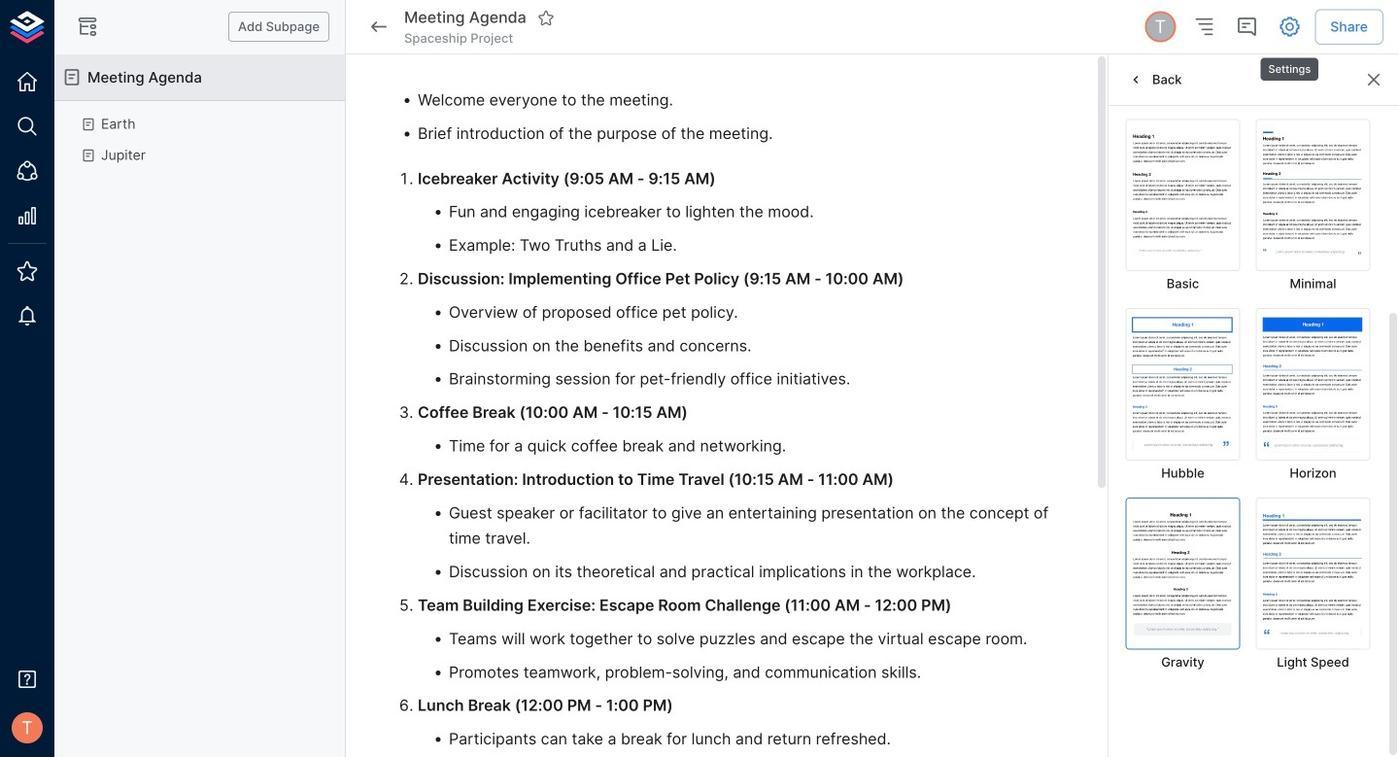 Task type: locate. For each thing, give the bounding box(es) containing it.
settings image
[[1278, 15, 1302, 38]]

favorite image
[[537, 9, 555, 27]]

comments image
[[1236, 15, 1259, 38]]

tooltip
[[1259, 44, 1321, 83]]



Task type: vqa. For each thing, say whether or not it's contained in the screenshot.
'Learn'
no



Task type: describe. For each thing, give the bounding box(es) containing it.
table of contents image
[[1193, 15, 1216, 38]]

go back image
[[367, 15, 391, 38]]

hide wiki image
[[76, 15, 99, 38]]



